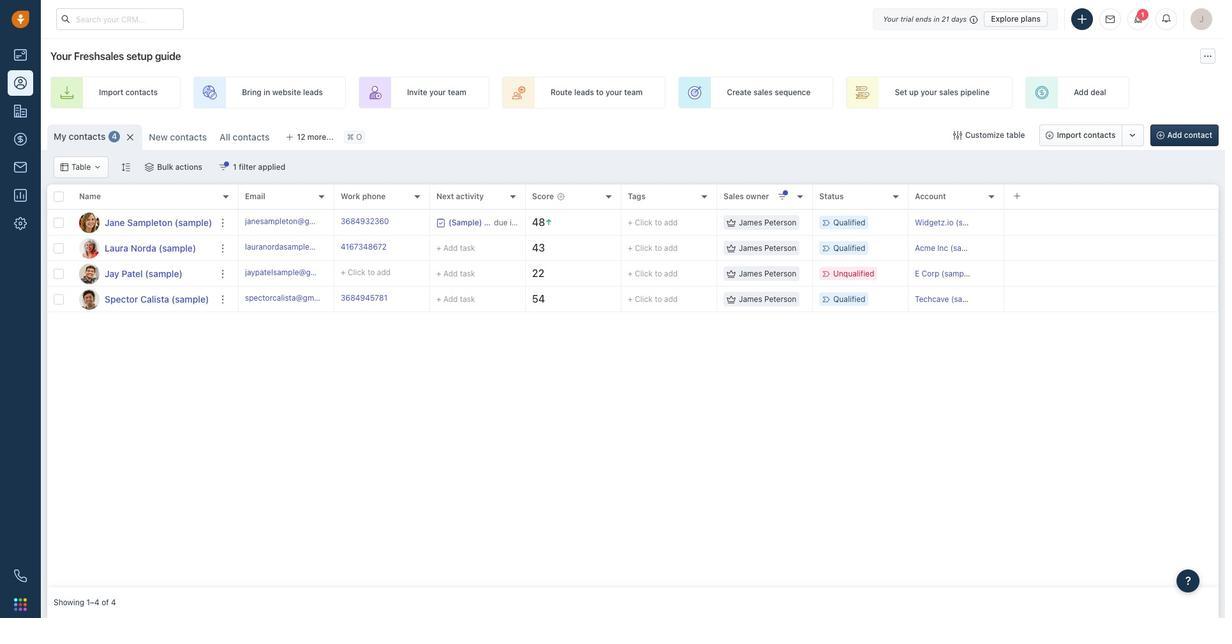 Task type: locate. For each thing, give the bounding box(es) containing it.
leads right route
[[575, 88, 594, 97]]

4 + click to add from the top
[[628, 294, 678, 304]]

patel
[[122, 268, 143, 279]]

43
[[533, 242, 545, 254]]

click
[[635, 218, 653, 227], [635, 243, 653, 253], [348, 267, 366, 277], [635, 269, 653, 278], [635, 294, 653, 304]]

add
[[665, 218, 678, 227], [665, 243, 678, 253], [377, 267, 391, 277], [665, 269, 678, 278], [665, 294, 678, 304]]

0 horizontal spatial import
[[99, 88, 123, 97]]

qualified down the status
[[834, 218, 866, 227]]

import contacts button
[[1040, 125, 1123, 146]]

j image for jay patel (sample)
[[79, 263, 100, 284]]

container_wx8msf4aqz5i3rn1 image
[[145, 163, 154, 172], [61, 163, 68, 171], [727, 218, 736, 227], [727, 244, 736, 253], [727, 295, 736, 304]]

your right the up
[[921, 88, 938, 97]]

james for 54
[[739, 294, 763, 304]]

1 inside button
[[233, 162, 237, 172]]

contacts down deal
[[1084, 130, 1117, 140]]

contact
[[1185, 130, 1213, 140]]

1 for 1
[[1142, 11, 1146, 19]]

1 vertical spatial 1
[[233, 162, 237, 172]]

table button
[[54, 156, 109, 178]]

1 horizontal spatial in
[[934, 14, 940, 23]]

sales inside create sales sequence link
[[754, 88, 773, 97]]

0 vertical spatial j image
[[79, 212, 100, 233]]

set up your sales pipeline link
[[847, 77, 1013, 109]]

1 horizontal spatial sales
[[940, 88, 959, 97]]

activity
[[456, 192, 484, 201]]

j image left jane
[[79, 212, 100, 233]]

days
[[952, 14, 968, 23]]

j image for jane sampleton (sample)
[[79, 212, 100, 233]]

4 inside my contacts 4
[[112, 132, 117, 141]]

contacts inside button
[[1084, 130, 1117, 140]]

unqualified
[[834, 269, 875, 278]]

jane sampleton (sample)
[[105, 217, 212, 228]]

4 james peterson from the top
[[739, 294, 797, 304]]

4 peterson from the top
[[765, 294, 797, 304]]

container_wx8msf4aqz5i3rn1 image inside table dropdown button
[[61, 163, 68, 171]]

0 vertical spatial your
[[884, 14, 899, 23]]

2 sales from the left
[[940, 88, 959, 97]]

0 vertical spatial in
[[934, 14, 940, 23]]

create sales sequence
[[727, 88, 811, 97]]

0 vertical spatial + add task
[[437, 243, 475, 253]]

3 + click to add from the top
[[628, 269, 678, 278]]

4 james from the top
[[739, 294, 763, 304]]

grid
[[47, 183, 1220, 587]]

2 row group from the left
[[239, 210, 1220, 312]]

3 qualified from the top
[[834, 294, 866, 304]]

filter
[[239, 162, 256, 172]]

2 team from the left
[[625, 88, 643, 97]]

add contact button
[[1151, 125, 1220, 146]]

l image
[[79, 238, 100, 258]]

4 right my contacts 'link'
[[112, 132, 117, 141]]

your left freshsales
[[50, 50, 72, 62]]

1 vertical spatial your
[[50, 50, 72, 62]]

import contacts for import contacts link
[[99, 88, 158, 97]]

(sample) up spector calista (sample)
[[145, 268, 183, 279]]

to for jaypatelsample@gmail.com
[[655, 269, 662, 278]]

2 horizontal spatial your
[[921, 88, 938, 97]]

create
[[727, 88, 752, 97]]

add for 54
[[444, 294, 458, 304]]

press space to select this row. row containing jay patel (sample)
[[47, 261, 239, 287]]

1 vertical spatial task
[[460, 269, 475, 278]]

acme inc (sample)
[[916, 243, 983, 253]]

in right bring at left
[[264, 88, 270, 97]]

0 vertical spatial qualified
[[834, 218, 866, 227]]

new contacts
[[149, 132, 207, 142]]

freshworks switcher image
[[14, 598, 27, 611]]

1–4
[[87, 598, 99, 608]]

0 horizontal spatial import contacts
[[99, 88, 158, 97]]

container_wx8msf4aqz5i3rn1 image inside table dropdown button
[[94, 163, 102, 171]]

1 qualified from the top
[[834, 218, 866, 227]]

2 peterson from the top
[[765, 243, 797, 253]]

spector
[[105, 293, 138, 304]]

set up your sales pipeline
[[896, 88, 990, 97]]

(sample) right calista
[[172, 293, 209, 304]]

1 horizontal spatial team
[[625, 88, 643, 97]]

import down the add deal link
[[1058, 130, 1082, 140]]

import
[[99, 88, 123, 97], [1058, 130, 1082, 140]]

freshsales
[[74, 50, 124, 62]]

+ click to add for 54
[[628, 294, 678, 304]]

1 james peterson from the top
[[739, 218, 797, 227]]

1 vertical spatial import contacts
[[1058, 130, 1117, 140]]

1 vertical spatial in
[[264, 88, 270, 97]]

your freshsales setup guide
[[50, 50, 181, 62]]

your trial ends in 21 days
[[884, 14, 968, 23]]

3 peterson from the top
[[765, 269, 797, 278]]

4
[[112, 132, 117, 141], [111, 598, 116, 608]]

2 james peterson from the top
[[739, 243, 797, 253]]

3684932360 link
[[341, 216, 389, 229]]

task for 43
[[460, 243, 475, 253]]

2 + add task from the top
[[437, 269, 475, 278]]

invite your team link
[[359, 77, 490, 109]]

1 + add task from the top
[[437, 243, 475, 253]]

1 sales from the left
[[754, 88, 773, 97]]

lauranordasample@gmail.com
[[245, 242, 354, 251]]

(sample) right inc
[[951, 243, 983, 253]]

2 j image from the top
[[79, 263, 100, 284]]

container_wx8msf4aqz5i3rn1 image inside the customize table button
[[954, 131, 963, 140]]

add for 22
[[665, 269, 678, 278]]

j image
[[79, 212, 100, 233], [79, 263, 100, 284]]

bulk actions button
[[137, 156, 211, 178]]

(sample) down jane sampleton (sample) "link"
[[159, 242, 196, 253]]

1 your from the left
[[430, 88, 446, 97]]

2 james from the top
[[739, 243, 763, 253]]

1 link
[[1128, 8, 1150, 30]]

1 for 1 filter applied
[[233, 162, 237, 172]]

0 horizontal spatial your
[[50, 50, 72, 62]]

pipeline
[[961, 88, 990, 97]]

your right the invite on the top of the page
[[430, 88, 446, 97]]

1 vertical spatial qualified
[[834, 243, 866, 253]]

in
[[934, 14, 940, 23], [264, 88, 270, 97]]

4 cell from the top
[[1005, 287, 1220, 312]]

spectorcalista@gmail.com 3684945781
[[245, 293, 388, 303]]

1 task from the top
[[460, 243, 475, 253]]

press space to select this row. row containing 54
[[239, 287, 1220, 312]]

contacts up 'actions'
[[170, 132, 207, 142]]

add
[[1075, 88, 1089, 97], [1168, 130, 1183, 140], [444, 243, 458, 253], [444, 269, 458, 278], [444, 294, 458, 304]]

james peterson
[[739, 218, 797, 227], [739, 243, 797, 253], [739, 269, 797, 278], [739, 294, 797, 304]]

import contacts inside button
[[1058, 130, 1117, 140]]

1 vertical spatial + add task
[[437, 269, 475, 278]]

cell for 22
[[1005, 261, 1220, 286]]

container_wx8msf4aqz5i3rn1 image inside bulk actions button
[[145, 163, 154, 172]]

(sample) for e corp (sample)
[[942, 269, 974, 278]]

contacts right my
[[69, 131, 106, 142]]

click for 22
[[635, 269, 653, 278]]

bring in website leads link
[[194, 77, 346, 109]]

import down 'your freshsales setup guide'
[[99, 88, 123, 97]]

1 horizontal spatial 1
[[1142, 11, 1146, 19]]

0 vertical spatial 4
[[112, 132, 117, 141]]

(sample) inside "link"
[[175, 217, 212, 228]]

+ click to add
[[628, 218, 678, 227], [628, 243, 678, 253], [628, 269, 678, 278], [628, 294, 678, 304]]

click for 54
[[635, 294, 653, 304]]

james peterson for 54
[[739, 294, 797, 304]]

to for spectorcalista@gmail.com
[[655, 294, 662, 304]]

1 horizontal spatial import contacts
[[1058, 130, 1117, 140]]

row group containing jane sampleton (sample)
[[47, 210, 239, 312]]

import contacts down add deal
[[1058, 130, 1117, 140]]

4167348672 link
[[341, 241, 387, 255]]

new
[[149, 132, 168, 142]]

james for 43
[[739, 243, 763, 253]]

2 vertical spatial + add task
[[437, 294, 475, 304]]

your right route
[[606, 88, 623, 97]]

2 task from the top
[[460, 269, 475, 278]]

add for 43
[[444, 243, 458, 253]]

work
[[341, 192, 360, 201]]

0 vertical spatial import contacts
[[99, 88, 158, 97]]

+ add task
[[437, 243, 475, 253], [437, 269, 475, 278], [437, 294, 475, 304]]

more...
[[308, 132, 334, 142]]

press space to select this row. row containing 48
[[239, 210, 1220, 236]]

add for 22
[[444, 269, 458, 278]]

peterson for 22
[[765, 269, 797, 278]]

applied
[[258, 162, 286, 172]]

to
[[597, 88, 604, 97], [655, 218, 662, 227], [655, 243, 662, 253], [368, 267, 375, 277], [655, 269, 662, 278], [655, 294, 662, 304]]

sales left pipeline
[[940, 88, 959, 97]]

import for import contacts link
[[99, 88, 123, 97]]

0 vertical spatial task
[[460, 243, 475, 253]]

james
[[739, 218, 763, 227], [739, 243, 763, 253], [739, 269, 763, 278], [739, 294, 763, 304]]

0 vertical spatial 1
[[1142, 11, 1146, 19]]

1 cell from the top
[[1005, 210, 1220, 235]]

2 cell from the top
[[1005, 236, 1220, 261]]

widgetz.io (sample) link
[[916, 218, 988, 227]]

2 vertical spatial qualified
[[834, 294, 866, 304]]

to for lauranordasample@gmail.com
[[655, 243, 662, 253]]

import inside button
[[1058, 130, 1082, 140]]

1 vertical spatial j image
[[79, 263, 100, 284]]

add contact
[[1168, 130, 1213, 140]]

4 right of
[[111, 598, 116, 608]]

import contacts down setup
[[99, 88, 158, 97]]

0 horizontal spatial team
[[448, 88, 467, 97]]

0 horizontal spatial sales
[[754, 88, 773, 97]]

all contacts button
[[213, 125, 276, 150], [220, 132, 270, 142]]

table
[[1007, 130, 1026, 140]]

(sample) right sampleton
[[175, 217, 212, 228]]

explore plans link
[[985, 11, 1048, 26]]

2 vertical spatial task
[[460, 294, 475, 304]]

3 + add task from the top
[[437, 294, 475, 304]]

spectorcalista@gmail.com
[[245, 293, 340, 303]]

add inside button
[[1168, 130, 1183, 140]]

sales right create
[[754, 88, 773, 97]]

(sample)
[[175, 217, 212, 228], [956, 218, 988, 227], [159, 242, 196, 253], [951, 243, 983, 253], [145, 268, 183, 279], [942, 269, 974, 278], [172, 293, 209, 304], [952, 294, 984, 304]]

3 task from the top
[[460, 294, 475, 304]]

cell for 54
[[1005, 287, 1220, 312]]

e corp (sample)
[[916, 269, 974, 278]]

1 row group from the left
[[47, 210, 239, 312]]

peterson for 54
[[765, 294, 797, 304]]

e corp (sample) link
[[916, 269, 974, 278]]

54
[[533, 293, 545, 305]]

your left trial at the right
[[884, 14, 899, 23]]

press space to select this row. row
[[47, 210, 239, 236], [239, 210, 1220, 236], [47, 236, 239, 261], [239, 236, 1220, 261], [47, 261, 239, 287], [239, 261, 1220, 287], [47, 287, 239, 312], [239, 287, 1220, 312]]

1 horizontal spatial leads
[[575, 88, 594, 97]]

press space to select this row. row containing 43
[[239, 236, 1220, 261]]

table
[[72, 162, 91, 172]]

cell
[[1005, 210, 1220, 235], [1005, 236, 1220, 261], [1005, 261, 1220, 286], [1005, 287, 1220, 312]]

3 james peterson from the top
[[739, 269, 797, 278]]

1 peterson from the top
[[765, 218, 797, 227]]

3 cell from the top
[[1005, 261, 1220, 286]]

j image left jay
[[79, 263, 100, 284]]

0 horizontal spatial 1
[[233, 162, 237, 172]]

norda
[[131, 242, 157, 253]]

0 horizontal spatial your
[[430, 88, 446, 97]]

row group
[[47, 210, 239, 312], [239, 210, 1220, 312]]

create sales sequence link
[[679, 77, 834, 109]]

container_wx8msf4aqz5i3rn1 image
[[954, 131, 963, 140], [219, 163, 228, 172], [94, 163, 102, 171], [437, 218, 446, 227], [727, 269, 736, 278]]

techcave
[[916, 294, 950, 304]]

style_myh0__igzzd8unmi image
[[121, 163, 130, 171]]

leads right website
[[303, 88, 323, 97]]

(sample) for spector calista (sample)
[[172, 293, 209, 304]]

customize
[[966, 130, 1005, 140]]

qualified up unqualified
[[834, 243, 866, 253]]

2 + click to add from the top
[[628, 243, 678, 253]]

grid containing 48
[[47, 183, 1220, 587]]

your
[[884, 14, 899, 23], [50, 50, 72, 62]]

0 vertical spatial import
[[99, 88, 123, 97]]

sales inside "set up your sales pipeline" link
[[940, 88, 959, 97]]

1 j image from the top
[[79, 212, 100, 233]]

1 horizontal spatial import
[[1058, 130, 1082, 140]]

1
[[1142, 11, 1146, 19], [233, 162, 237, 172]]

(sample) for acme inc (sample)
[[951, 243, 983, 253]]

(sample) right corp
[[942, 269, 974, 278]]

qualified down unqualified
[[834, 294, 866, 304]]

name
[[79, 192, 101, 201]]

1 team from the left
[[448, 88, 467, 97]]

1 vertical spatial import
[[1058, 130, 1082, 140]]

james peterson for 22
[[739, 269, 797, 278]]

setup
[[126, 50, 153, 62]]

inc
[[938, 243, 949, 253]]

trial
[[901, 14, 914, 23]]

press space to select this row. row containing spector calista (sample)
[[47, 287, 239, 312]]

in left 21
[[934, 14, 940, 23]]

peterson
[[765, 218, 797, 227], [765, 243, 797, 253], [765, 269, 797, 278], [765, 294, 797, 304]]

press space to select this row. row containing 22
[[239, 261, 1220, 287]]

2 qualified from the top
[[834, 243, 866, 253]]

1 filter applied button
[[211, 156, 294, 178]]

laura
[[105, 242, 128, 253]]

phone element
[[8, 563, 33, 589]]

1 horizontal spatial your
[[606, 88, 623, 97]]

to inside route leads to your team link
[[597, 88, 604, 97]]

container_wx8msf4aqz5i3rn1 image for janesampleton@gmail.com
[[727, 218, 736, 227]]

spector calista (sample)
[[105, 293, 209, 304]]

1 horizontal spatial your
[[884, 14, 899, 23]]

+
[[628, 218, 633, 227], [437, 243, 442, 253], [628, 243, 633, 253], [341, 267, 346, 277], [437, 269, 442, 278], [628, 269, 633, 278], [437, 294, 442, 304], [628, 294, 633, 304]]

my contacts link
[[54, 130, 106, 143]]

+ add task for 43
[[437, 243, 475, 253]]

0 horizontal spatial leads
[[303, 88, 323, 97]]

import contacts for the import contacts button
[[1058, 130, 1117, 140]]

3 james from the top
[[739, 269, 763, 278]]



Task type: vqa. For each thing, say whether or not it's contained in the screenshot.
can
no



Task type: describe. For each thing, give the bounding box(es) containing it.
peterson for 43
[[765, 243, 797, 253]]

import for the import contacts button
[[1058, 130, 1082, 140]]

sequence
[[775, 88, 811, 97]]

work phone
[[341, 192, 386, 201]]

3 your from the left
[[921, 88, 938, 97]]

1 + click to add from the top
[[628, 218, 678, 227]]

s image
[[79, 289, 100, 309]]

jaypatelsample@gmail.com link
[[245, 267, 343, 280]]

phone
[[363, 192, 386, 201]]

(sample) down e corp (sample) "link"
[[952, 294, 984, 304]]

+ add task for 54
[[437, 294, 475, 304]]

calista
[[140, 293, 169, 304]]

12 more... button
[[279, 128, 341, 146]]

acme
[[916, 243, 936, 253]]

customize table button
[[945, 125, 1034, 146]]

guide
[[155, 50, 181, 62]]

acme inc (sample) link
[[916, 243, 983, 253]]

sampleton
[[127, 217, 173, 228]]

jay patel (sample)
[[105, 268, 183, 279]]

invite your team
[[407, 88, 467, 97]]

account
[[916, 192, 947, 201]]

3684945781
[[341, 293, 388, 303]]

container_wx8msf4aqz5i3rn1 image for lauranordasample@gmail.com
[[727, 244, 736, 253]]

add deal link
[[1026, 77, 1130, 109]]

to for janesampleton@gmail.com
[[655, 218, 662, 227]]

all contacts
[[220, 132, 270, 142]]

laura norda (sample)
[[105, 242, 196, 253]]

import contacts link
[[50, 77, 181, 109]]

widgetz.io (sample)
[[916, 218, 988, 227]]

explore plans
[[992, 14, 1041, 23]]

customize table
[[966, 130, 1026, 140]]

⌘
[[347, 132, 354, 142]]

bulk
[[157, 162, 173, 172]]

1 vertical spatial 4
[[111, 598, 116, 608]]

contacts down setup
[[126, 88, 158, 97]]

+ click to add for 43
[[628, 243, 678, 253]]

website
[[272, 88, 301, 97]]

jane sampleton (sample) link
[[105, 216, 212, 229]]

spector calista (sample) link
[[105, 293, 209, 306]]

qualified for 43
[[834, 243, 866, 253]]

(sample) for laura norda (sample)
[[159, 242, 196, 253]]

of
[[102, 598, 109, 608]]

add for 54
[[665, 294, 678, 304]]

plans
[[1022, 14, 1041, 23]]

sales
[[724, 192, 744, 201]]

task for 22
[[460, 269, 475, 278]]

lauranordasample@gmail.com link
[[245, 241, 354, 255]]

bring in website leads
[[242, 88, 323, 97]]

click for 43
[[635, 243, 653, 253]]

laura norda (sample) link
[[105, 242, 196, 254]]

set
[[896, 88, 908, 97]]

jane
[[105, 217, 125, 228]]

actions
[[175, 162, 202, 172]]

o
[[356, 132, 362, 142]]

3684932360
[[341, 216, 389, 226]]

Search your CRM... text field
[[56, 8, 184, 30]]

your for your trial ends in 21 days
[[884, 14, 899, 23]]

tags
[[628, 192, 646, 201]]

21
[[942, 14, 950, 23]]

+ add task for 22
[[437, 269, 475, 278]]

your for your freshsales setup guide
[[50, 50, 72, 62]]

spectorcalista@gmail.com link
[[245, 292, 340, 306]]

bring
[[242, 88, 262, 97]]

container_wx8msf4aqz5i3rn1 image inside 1 filter applied button
[[219, 163, 228, 172]]

container_wx8msf4aqz5i3rn1 image for spectorcalista@gmail.com
[[727, 295, 736, 304]]

techcave (sample)
[[916, 294, 984, 304]]

press space to select this row. row containing jane sampleton (sample)
[[47, 210, 239, 236]]

row group containing 48
[[239, 210, 1220, 312]]

next activity
[[437, 192, 484, 201]]

task for 54
[[460, 294, 475, 304]]

(sample) for jane sampleton (sample)
[[175, 217, 212, 228]]

(sample) up acme inc (sample) link
[[956, 218, 988, 227]]

12
[[297, 132, 306, 142]]

invite
[[407, 88, 428, 97]]

route leads to your team link
[[502, 77, 666, 109]]

name column header
[[73, 185, 239, 210]]

bulk actions
[[157, 162, 202, 172]]

add deal
[[1075, 88, 1107, 97]]

3684945781 link
[[341, 292, 388, 306]]

press space to select this row. row containing laura norda (sample)
[[47, 236, 239, 261]]

22
[[533, 268, 545, 279]]

name row
[[47, 185, 239, 210]]

e
[[916, 269, 920, 278]]

+ click to add for 22
[[628, 269, 678, 278]]

1 james from the top
[[739, 218, 763, 227]]

status
[[820, 192, 844, 201]]

james for 22
[[739, 269, 763, 278]]

cell for 43
[[1005, 236, 1220, 261]]

widgetz.io
[[916, 218, 954, 227]]

2 leads from the left
[[575, 88, 594, 97]]

route leads to your team
[[551, 88, 643, 97]]

james peterson for 43
[[739, 243, 797, 253]]

techcave (sample) link
[[916, 294, 984, 304]]

route
[[551, 88, 573, 97]]

corp
[[922, 269, 940, 278]]

my contacts 4
[[54, 131, 117, 142]]

sales owner
[[724, 192, 770, 201]]

import contacts group
[[1040, 125, 1145, 146]]

2 your from the left
[[606, 88, 623, 97]]

phone image
[[14, 570, 27, 582]]

⌘ o
[[347, 132, 362, 142]]

owner
[[746, 192, 770, 201]]

qualified for 54
[[834, 294, 866, 304]]

jaypatelsample@gmail.com
[[245, 267, 343, 277]]

add for 43
[[665, 243, 678, 253]]

email
[[245, 192, 266, 201]]

1 leads from the left
[[303, 88, 323, 97]]

janesampleton@gmail.com link
[[245, 216, 342, 229]]

(sample) for jay patel (sample)
[[145, 268, 183, 279]]

contacts right all
[[233, 132, 270, 142]]

0 horizontal spatial in
[[264, 88, 270, 97]]



